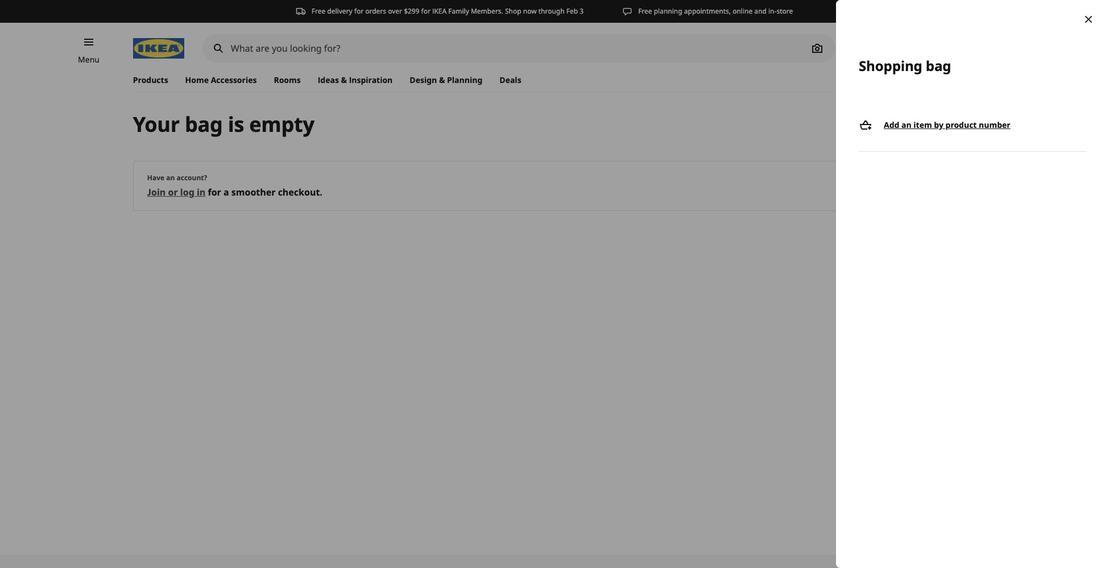 Task type: vqa. For each thing, say whether or not it's contained in the screenshot.
9:00pm
yes



Task type: describe. For each thing, give the bounding box(es) containing it.
your bag is empty
[[133, 110, 314, 138]]

rooms link
[[265, 68, 309, 92]]

until
[[943, 68, 957, 77]]

rooms
[[274, 75, 301, 85]]

through
[[539, 6, 565, 16]]

checkout.
[[278, 186, 323, 199]]

shopping
[[859, 56, 923, 75]]

product
[[946, 119, 977, 130]]

store
[[777, 6, 793, 16]]

have
[[147, 173, 165, 183]]

design & planning link
[[401, 68, 491, 92]]

by
[[935, 119, 944, 130]]

add an item by product number
[[884, 119, 1011, 130]]

9:00pm
[[958, 68, 981, 77]]

smoother
[[231, 186, 276, 199]]

free planning appointments, online and in-store link
[[623, 6, 793, 17]]

for inside have an account? join or log in for a smoother checkout.
[[208, 186, 221, 199]]

account?
[[177, 173, 207, 183]]

add
[[884, 119, 900, 130]]

your
[[133, 110, 180, 138]]

ideas & inspiration link
[[309, 68, 401, 92]]

feb
[[567, 6, 578, 16]]

in
[[197, 186, 206, 199]]

design & planning
[[410, 75, 483, 85]]

& for ideas
[[341, 75, 347, 85]]

family
[[449, 6, 469, 16]]

menu button
[[78, 53, 100, 66]]

planning
[[654, 6, 683, 16]]

1 horizontal spatial for
[[354, 6, 364, 16]]

and
[[755, 6, 767, 16]]

item
[[914, 119, 932, 130]]

bag for shopping
[[926, 56, 952, 75]]

deals
[[500, 75, 522, 85]]

menu
[[78, 54, 100, 65]]

free delivery for orders over $299 for ikea family members. shop now through feb 3
[[312, 6, 584, 16]]

or
[[168, 186, 178, 199]]

add an item by product number button
[[859, 99, 1087, 151]]

open
[[926, 68, 942, 77]]

3
[[580, 6, 584, 16]]

ideas
[[318, 75, 339, 85]]

design
[[410, 75, 437, 85]]

free planning appointments, online and in-store
[[639, 6, 793, 16]]

online
[[733, 6, 753, 16]]

in-
[[769, 6, 777, 16]]



Task type: locate. For each thing, give the bounding box(es) containing it.
number
[[979, 119, 1011, 130]]

ikea logotype, go to start page image
[[133, 38, 184, 59]]

delivery
[[327, 6, 353, 16]]

for
[[354, 6, 364, 16], [421, 6, 431, 16], [208, 186, 221, 199]]

free for free planning appointments, online and in-store
[[639, 6, 652, 16]]

1 vertical spatial an
[[166, 173, 175, 183]]

&
[[341, 75, 347, 85], [439, 75, 445, 85]]

ikea
[[432, 6, 447, 16]]

products
[[133, 75, 168, 85]]

an inside button
[[902, 119, 912, 130]]

shopping bag dialog
[[836, 0, 1110, 568]]

0 horizontal spatial an
[[166, 173, 175, 183]]

a
[[224, 186, 229, 199]]

0 horizontal spatial free
[[312, 6, 326, 16]]

& right ideas
[[341, 75, 347, 85]]

1 horizontal spatial bag
[[926, 56, 952, 75]]

shop
[[505, 6, 522, 16]]

& for design
[[439, 75, 445, 85]]

open until 9:00pm canton
[[926, 68, 981, 87]]

& right design
[[439, 75, 445, 85]]

free delivery for orders over $299 for ikea family members. shop now through feb 3 link
[[296, 6, 584, 17]]

an right the have
[[166, 173, 175, 183]]

1 horizontal spatial &
[[439, 75, 445, 85]]

an right the add
[[902, 119, 912, 130]]

bag inside dialog
[[926, 56, 952, 75]]

now
[[523, 6, 537, 16]]

join
[[147, 186, 166, 199]]

bag for your
[[185, 110, 223, 138]]

home accessories
[[185, 75, 257, 85]]

1 horizontal spatial an
[[902, 119, 912, 130]]

is
[[228, 110, 244, 138]]

empty
[[249, 110, 314, 138]]

for left the a
[[208, 186, 221, 199]]

inspiration
[[349, 75, 393, 85]]

for left ikea
[[421, 6, 431, 16]]

products link
[[133, 68, 177, 92]]

an for by
[[902, 119, 912, 130]]

deals link
[[491, 68, 530, 92]]

bag left is
[[185, 110, 223, 138]]

ideas & inspiration
[[318, 75, 393, 85]]

over
[[388, 6, 402, 16]]

home accessories link
[[177, 68, 265, 92]]

an inside have an account? join or log in for a smoother checkout.
[[166, 173, 175, 183]]

appointments,
[[684, 6, 731, 16]]

accessories
[[211, 75, 257, 85]]

bag up canton
[[926, 56, 952, 75]]

free
[[312, 6, 326, 16], [639, 6, 652, 16]]

have an account? join or log in for a smoother checkout.
[[147, 173, 323, 199]]

2 free from the left
[[639, 6, 652, 16]]

orders
[[365, 6, 386, 16]]

2 & from the left
[[439, 75, 445, 85]]

log
[[180, 186, 194, 199]]

canton
[[926, 76, 954, 87]]

0 horizontal spatial &
[[341, 75, 347, 85]]

an
[[902, 119, 912, 130], [166, 173, 175, 183]]

1 & from the left
[[341, 75, 347, 85]]

for left orders
[[354, 6, 364, 16]]

1 vertical spatial bag
[[185, 110, 223, 138]]

bag
[[926, 56, 952, 75], [185, 110, 223, 138]]

1 free from the left
[[312, 6, 326, 16]]

None search field
[[202, 34, 836, 63]]

an for join
[[166, 173, 175, 183]]

home
[[185, 75, 209, 85]]

0 vertical spatial bag
[[926, 56, 952, 75]]

0 vertical spatial an
[[902, 119, 912, 130]]

members.
[[471, 6, 504, 16]]

0 horizontal spatial for
[[208, 186, 221, 199]]

free left 'planning'
[[639, 6, 652, 16]]

1 horizontal spatial free
[[639, 6, 652, 16]]

join or log in link
[[147, 186, 206, 199]]

shopping bag
[[859, 56, 952, 75]]

free for free delivery for orders over $299 for ikea family members. shop now through feb 3
[[312, 6, 326, 16]]

free left "delivery"
[[312, 6, 326, 16]]

$299
[[404, 6, 420, 16]]

2 horizontal spatial for
[[421, 6, 431, 16]]

planning
[[447, 75, 483, 85]]

0 horizontal spatial bag
[[185, 110, 223, 138]]



